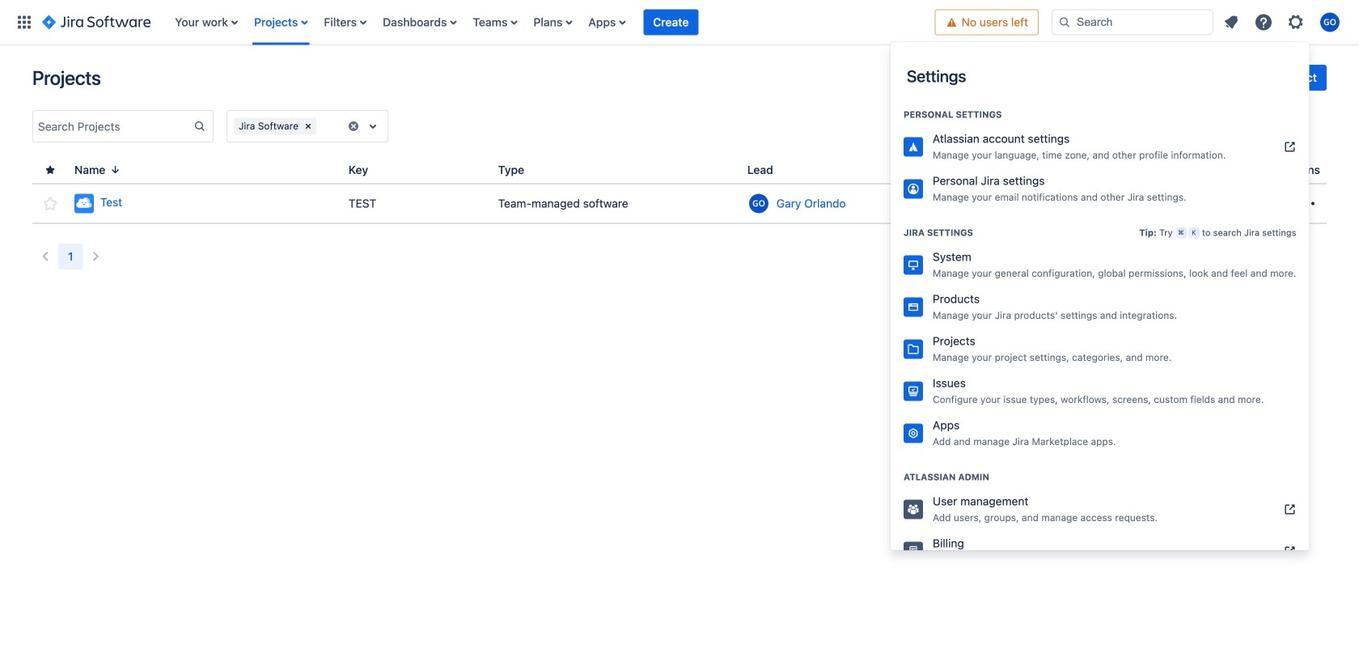 Task type: locate. For each thing, give the bounding box(es) containing it.
appswitcher icon image
[[15, 13, 34, 32]]

notifications image
[[1222, 13, 1242, 32]]

heading
[[891, 108, 1310, 121]]

banner
[[0, 0, 1360, 45]]

1 horizontal spatial list
[[1217, 8, 1350, 37]]

group
[[891, 42, 1310, 582], [1232, 65, 1328, 91], [891, 92, 1310, 215], [891, 210, 1310, 459], [891, 455, 1310, 578]]

clear image
[[302, 120, 315, 133]]

open image
[[363, 117, 383, 136]]

None search field
[[1052, 9, 1214, 35]]

settings image
[[1287, 13, 1307, 32]]

jira software image
[[42, 13, 151, 32], [42, 13, 151, 32]]

list
[[167, 0, 936, 45], [1217, 8, 1350, 37]]

clear image
[[347, 120, 360, 133]]

next image
[[86, 247, 106, 266]]

list item
[[644, 0, 699, 45]]

star test image
[[40, 194, 60, 213]]



Task type: vqa. For each thing, say whether or not it's contained in the screenshot.
Service team health monitor
no



Task type: describe. For each thing, give the bounding box(es) containing it.
search image
[[1059, 16, 1072, 29]]

0 horizontal spatial list
[[167, 0, 936, 45]]

your profile and settings image
[[1321, 13, 1341, 32]]

primary element
[[10, 0, 936, 45]]

more image
[[1298, 194, 1318, 213]]

previous image
[[36, 247, 55, 266]]

tip: try command k to search jira settings element
[[1140, 226, 1297, 239]]

Search Projects text field
[[33, 115, 193, 138]]

help image
[[1255, 13, 1274, 32]]

Search field
[[1052, 9, 1214, 35]]



